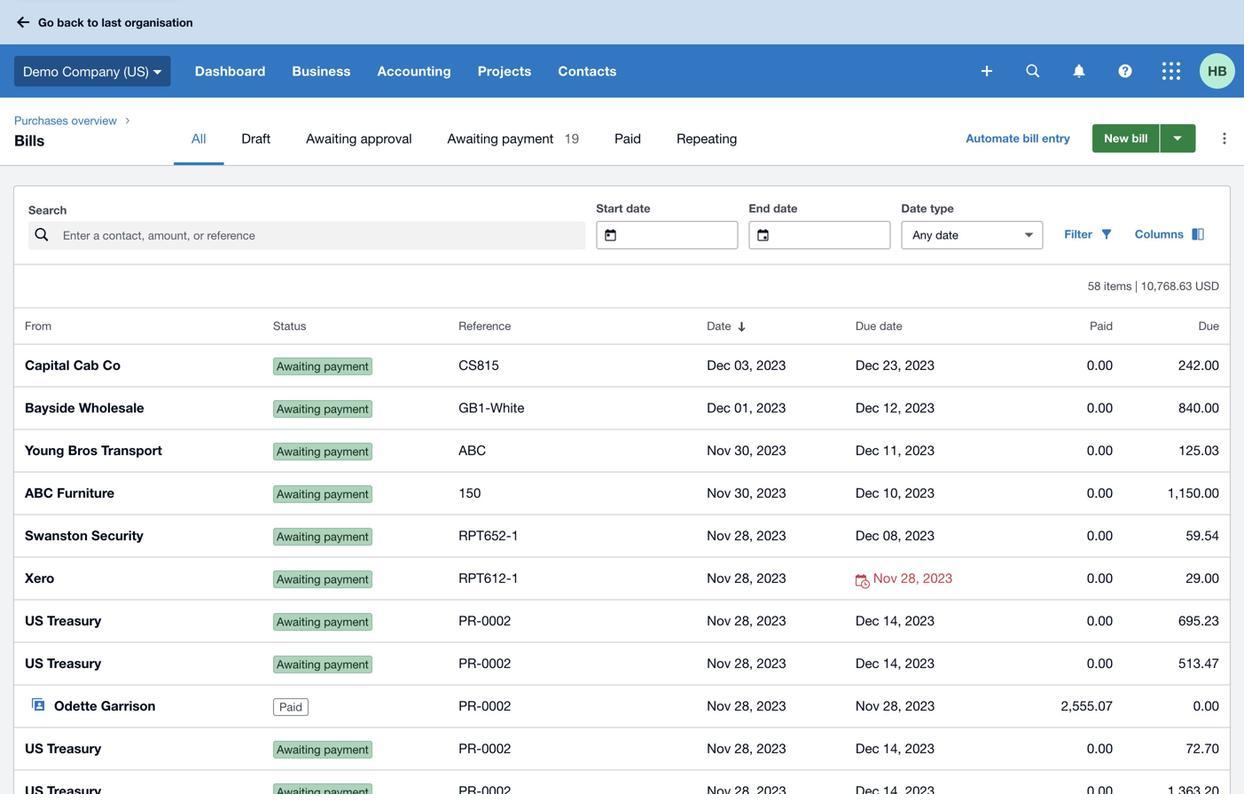 Task type: vqa. For each thing, say whether or not it's contained in the screenshot.
dec related to 59.54
yes



Task type: describe. For each thing, give the bounding box(es) containing it.
nov 28, 2023 for 59.54
[[707, 528, 787, 543]]

1 for swanston security
[[512, 528, 519, 543]]

14, for 513.47
[[884, 655, 902, 671]]

End date field
[[783, 222, 890, 248]]

organisation
[[125, 15, 193, 29]]

payment for 125.03
[[324, 445, 369, 458]]

us treasury link for 695.23
[[14, 599, 263, 642]]

dec 23, 2023
[[856, 357, 935, 373]]

payment for 513.47
[[324, 658, 369, 671]]

dec 11, 2023
[[856, 442, 935, 458]]

0002 for 695.23
[[482, 613, 512, 628]]

dec 12, 2023
[[856, 400, 935, 415]]

pr-0002 link for 695.23
[[459, 610, 686, 631]]

end date
[[749, 201, 798, 215]]

abc furniture link
[[14, 472, 263, 514]]

bill for automate
[[1024, 131, 1040, 145]]

us treasury link for 72.70
[[14, 727, 263, 770]]

cab
[[73, 357, 99, 373]]

0.00 for 125.03
[[1088, 442, 1114, 458]]

due date button
[[846, 308, 1018, 344]]

paid for paid button
[[1091, 319, 1114, 333]]

3 svg image from the left
[[1119, 64, 1133, 78]]

awaiting for 695.23
[[277, 615, 321, 629]]

abc furniture
[[25, 485, 115, 501]]

date button
[[697, 308, 846, 344]]

young bros transport
[[25, 442, 162, 458]]

cs815 link
[[459, 354, 686, 376]]

awaiting for 1,150.00
[[277, 487, 321, 501]]

back
[[57, 15, 84, 29]]

bill for new
[[1133, 131, 1149, 145]]

us for 513.47
[[25, 655, 43, 671]]

to
[[87, 15, 98, 29]]

purchases
[[14, 114, 68, 127]]

awaiting payment for 125.03
[[277, 445, 369, 458]]

from
[[25, 319, 52, 333]]

pr-0002 for 695.23
[[459, 613, 512, 628]]

|
[[1136, 279, 1138, 293]]

dec 10, 2023
[[856, 485, 935, 500]]

nov for 29.00
[[707, 570, 731, 586]]

purchases overview
[[14, 114, 117, 127]]

1 for xero
[[512, 570, 519, 586]]

awaiting for 242.00
[[277, 359, 321, 373]]

58
[[1089, 279, 1101, 293]]

usd
[[1196, 279, 1220, 293]]

furniture
[[57, 485, 115, 501]]

svg image up automate
[[982, 66, 993, 76]]

date for start date
[[627, 201, 651, 215]]

draft link
[[224, 112, 289, 165]]

nov for 513.47
[[707, 655, 731, 671]]

swanston security link
[[14, 514, 263, 557]]

repeating link
[[659, 112, 755, 165]]

pr- for 513.47
[[459, 655, 482, 671]]

svg image left hb
[[1163, 62, 1181, 80]]

840.00
[[1179, 400, 1220, 415]]

svg image inside demo company (us) popup button
[[153, 70, 162, 74]]

demo company (us) button
[[0, 44, 182, 98]]

dec for 513.47
[[856, 655, 880, 671]]

reference button
[[448, 308, 697, 344]]

swanston security
[[25, 528, 143, 543]]

start date
[[597, 201, 651, 215]]

10,768.63
[[1142, 279, 1193, 293]]

rpt612-1 link
[[459, 567, 686, 589]]

rpt612-
[[459, 570, 512, 586]]

nov 28, 2023 for 695.23
[[707, 613, 787, 628]]

150
[[459, 485, 481, 500]]

rpt612-1
[[459, 570, 519, 586]]

dec for 125.03
[[856, 442, 880, 458]]

contacts button
[[545, 44, 631, 98]]

1 svg image from the left
[[1027, 64, 1040, 78]]

pr- for 0.00
[[459, 698, 482, 713]]

rpt652-
[[459, 528, 512, 543]]

odette
[[54, 698, 97, 714]]

awaiting payment for 1,150.00
[[277, 487, 369, 501]]

draft
[[242, 130, 271, 146]]

status
[[273, 319, 306, 333]]

abc for abc
[[459, 442, 486, 458]]

us treasury link for 513.47
[[14, 642, 263, 685]]

pr-0002 for 513.47
[[459, 655, 512, 671]]

entry
[[1043, 131, 1071, 145]]

security
[[91, 528, 143, 543]]

awaiting payment for 59.54
[[277, 530, 369, 544]]

capital cab co link
[[14, 344, 263, 386]]

0.00 for 29.00
[[1088, 570, 1114, 586]]

end
[[749, 201, 771, 215]]

young
[[25, 442, 64, 458]]

cs815
[[459, 357, 499, 373]]

capital cab co
[[25, 357, 121, 373]]

filter
[[1065, 227, 1093, 241]]

awaiting for 72.70
[[277, 743, 321, 757]]

paid link
[[597, 112, 659, 165]]

purchases overview link
[[7, 112, 124, 130]]

capital
[[25, 357, 70, 373]]

2 svg image from the left
[[1074, 64, 1086, 78]]

search
[[28, 203, 67, 217]]

payment for 72.70
[[324, 743, 369, 757]]

date for date
[[707, 319, 732, 333]]

0.00 for 840.00
[[1088, 400, 1114, 415]]

co
[[103, 357, 121, 373]]

us treasury for 72.70
[[25, 740, 101, 756]]

status button
[[263, 308, 448, 344]]

garrison
[[101, 698, 156, 714]]

treasury for 513.47
[[47, 655, 101, 671]]

0.00 for 513.47
[[1088, 655, 1114, 671]]

14, for 695.23
[[884, 613, 902, 628]]

accounting
[[378, 63, 451, 79]]

payment inside menu
[[502, 130, 554, 146]]

dashboard link
[[182, 44, 279, 98]]

pr-0002 for 72.70
[[459, 740, 512, 756]]

08,
[[884, 528, 902, 543]]

reference
[[459, 319, 511, 333]]

awaiting approval
[[306, 130, 412, 146]]

Date type field
[[903, 222, 1010, 248]]

nov for 72.70
[[707, 740, 731, 756]]

bayside wholesale link
[[14, 386, 263, 429]]

date for end date
[[774, 201, 798, 215]]

gb1-white
[[459, 400, 525, 415]]

abc link
[[459, 440, 686, 461]]

filter button
[[1054, 220, 1125, 248]]

513.47
[[1179, 655, 1220, 671]]

us for 695.23
[[25, 613, 43, 629]]

pr- for 695.23
[[459, 613, 482, 628]]

11,
[[884, 442, 902, 458]]

automate bill entry button
[[956, 124, 1081, 153]]

all
[[192, 130, 206, 146]]

projects
[[478, 63, 532, 79]]

30, for abc furniture
[[735, 485, 754, 500]]

28, for 72.70
[[735, 740, 754, 756]]

0.00 for 242.00
[[1088, 357, 1114, 373]]

automate bill entry
[[967, 131, 1071, 145]]

bayside wholesale
[[25, 400, 144, 416]]

14, for 72.70
[[884, 740, 902, 756]]

dec for 72.70
[[856, 740, 880, 756]]

last
[[102, 15, 121, 29]]

242.00
[[1179, 357, 1220, 373]]

28, for 695.23
[[735, 613, 754, 628]]

start
[[597, 201, 623, 215]]

dashboard
[[195, 63, 266, 79]]



Task type: locate. For each thing, give the bounding box(es) containing it.
nov 28, 2023 for 72.70
[[707, 740, 787, 756]]

0002 for 72.70
[[482, 740, 512, 756]]

2 nov 30, 2023 from the top
[[707, 485, 787, 500]]

1 0002 from the top
[[482, 613, 512, 628]]

4 pr-0002 from the top
[[459, 740, 512, 756]]

dec for 242.00
[[856, 357, 880, 373]]

bill inside new bill "button"
[[1133, 131, 1149, 145]]

3 dec 14, 2023 from the top
[[856, 740, 935, 756]]

Start date field
[[630, 222, 738, 248]]

date
[[627, 201, 651, 215], [774, 201, 798, 215], [880, 319, 903, 333]]

payment for 1,150.00
[[324, 487, 369, 501]]

business
[[292, 63, 351, 79]]

due down the usd
[[1199, 319, 1220, 333]]

1 vertical spatial us
[[25, 655, 43, 671]]

banner containing dashboard
[[0, 0, 1245, 98]]

date for due date
[[880, 319, 903, 333]]

due up dec 23, 2023
[[856, 319, 877, 333]]

payment for 29.00
[[324, 572, 369, 586]]

1 vertical spatial treasury
[[47, 655, 101, 671]]

4 0002 from the top
[[482, 740, 512, 756]]

bill left entry
[[1024, 131, 1040, 145]]

payment for 59.54
[[324, 530, 369, 544]]

new bill button
[[1093, 124, 1160, 153]]

dec for 1,150.00
[[856, 485, 880, 500]]

awaiting approval link
[[289, 112, 430, 165]]

2,555.07
[[1062, 698, 1114, 713]]

payment for 840.00
[[324, 402, 369, 416]]

1 vertical spatial us treasury
[[25, 655, 101, 671]]

menu inside bills navigation
[[174, 112, 942, 165]]

nov 30, 2023 for young bros transport
[[707, 442, 787, 458]]

awaiting for 125.03
[[277, 445, 321, 458]]

pr-0002 link for 0.00
[[459, 695, 686, 717]]

28, for 59.54
[[735, 528, 754, 543]]

4 pr-0002 link from the top
[[459, 738, 686, 759]]

2 horizontal spatial date
[[880, 319, 903, 333]]

awaiting payment for 242.00
[[277, 359, 369, 373]]

3 pr- from the top
[[459, 698, 482, 713]]

pr-0002 for 0.00
[[459, 698, 512, 713]]

nov for 1,150.00
[[707, 485, 731, 500]]

xero
[[25, 570, 54, 586]]

projects button
[[465, 44, 545, 98]]

columns button
[[1125, 220, 1217, 248]]

2 us from the top
[[25, 655, 43, 671]]

us treasury down xero
[[25, 613, 101, 629]]

1 inside 'link'
[[512, 570, 519, 586]]

transport
[[101, 442, 162, 458]]

1 vertical spatial nov 30, 2023
[[707, 485, 787, 500]]

us for 72.70
[[25, 740, 43, 756]]

us
[[25, 613, 43, 629], [25, 655, 43, 671], [25, 740, 43, 756]]

nov 28, 2023 for 0.00
[[707, 698, 787, 713]]

0002 for 513.47
[[482, 655, 512, 671]]

nov 30, 2023
[[707, 442, 787, 458], [707, 485, 787, 500]]

2 vertical spatial 14,
[[884, 740, 902, 756]]

gb1-
[[459, 400, 491, 415]]

19
[[565, 130, 579, 146]]

Search field
[[61, 222, 586, 249]]

svg image
[[1027, 64, 1040, 78], [1074, 64, 1086, 78], [1119, 64, 1133, 78]]

young bros transport link
[[14, 429, 263, 472]]

28, for 0.00
[[735, 698, 754, 713]]

0 vertical spatial 30,
[[735, 442, 754, 458]]

awaiting
[[306, 130, 357, 146], [448, 130, 499, 146], [277, 359, 321, 373], [277, 402, 321, 416], [277, 445, 321, 458], [277, 487, 321, 501], [277, 530, 321, 544], [277, 572, 321, 586], [277, 615, 321, 629], [277, 658, 321, 671], [277, 743, 321, 757]]

svg image
[[17, 16, 29, 28], [1163, 62, 1181, 80], [982, 66, 993, 76], [153, 70, 162, 74]]

treasury
[[47, 613, 101, 629], [47, 655, 101, 671], [47, 740, 101, 756]]

28,
[[735, 528, 754, 543], [735, 570, 754, 586], [902, 570, 920, 586], [735, 613, 754, 628], [735, 655, 754, 671], [735, 698, 754, 713], [884, 698, 902, 713], [735, 740, 754, 756]]

1 horizontal spatial svg image
[[1074, 64, 1086, 78]]

nov 28, 2023 for 513.47
[[707, 655, 787, 671]]

2 us treasury from the top
[[25, 655, 101, 671]]

automate
[[967, 131, 1020, 145]]

1 pr- from the top
[[459, 613, 482, 628]]

dec 14, 2023 for 513.47
[[856, 655, 935, 671]]

0002 for 0.00
[[482, 698, 512, 713]]

nov
[[707, 442, 731, 458], [707, 485, 731, 500], [707, 528, 731, 543], [707, 570, 731, 586], [874, 570, 898, 586], [707, 613, 731, 628], [707, 655, 731, 671], [707, 698, 731, 713], [856, 698, 880, 713], [707, 740, 731, 756]]

odette garrison
[[54, 698, 156, 714]]

abc down the young
[[25, 485, 53, 501]]

wholesale
[[79, 400, 144, 416]]

paid for "paid" link
[[615, 130, 642, 146]]

1 vertical spatial dec 14, 2023
[[856, 655, 935, 671]]

30, for young bros transport
[[735, 442, 754, 458]]

3 14, from the top
[[884, 740, 902, 756]]

grouped payslip icon image
[[32, 698, 45, 711], [32, 698, 45, 711]]

white
[[491, 400, 525, 415]]

1 horizontal spatial abc
[[459, 442, 486, 458]]

14,
[[884, 613, 902, 628], [884, 655, 902, 671], [884, 740, 902, 756]]

pr-0002 link for 72.70
[[459, 738, 686, 759]]

0 horizontal spatial paid
[[280, 700, 303, 714]]

menu
[[174, 112, 942, 165]]

overflow menu image
[[1208, 121, 1243, 156]]

bill right new
[[1133, 131, 1149, 145]]

awaiting for 29.00
[[277, 572, 321, 586]]

2 14, from the top
[[884, 655, 902, 671]]

dec 01, 2023
[[707, 400, 787, 415]]

0 horizontal spatial date
[[707, 319, 732, 333]]

date inside button
[[880, 319, 903, 333]]

1 down rpt652-1 at the left bottom of the page
[[512, 570, 519, 586]]

date left type
[[902, 201, 928, 215]]

1 horizontal spatial date
[[902, 201, 928, 215]]

29.00
[[1187, 570, 1220, 586]]

dec for 59.54
[[856, 528, 880, 543]]

awaiting payment
[[448, 130, 554, 146], [277, 359, 369, 373], [277, 402, 369, 416], [277, 445, 369, 458], [277, 487, 369, 501], [277, 530, 369, 544], [277, 572, 369, 586], [277, 615, 369, 629], [277, 658, 369, 671], [277, 743, 369, 757]]

payment for 695.23
[[324, 615, 369, 629]]

1 horizontal spatial bill
[[1133, 131, 1149, 145]]

695.23
[[1179, 613, 1220, 628]]

3 pr-0002 from the top
[[459, 698, 512, 713]]

1 horizontal spatial paid
[[615, 130, 642, 146]]

2 horizontal spatial svg image
[[1119, 64, 1133, 78]]

dec for 840.00
[[856, 400, 880, 415]]

list of all the bills element
[[14, 308, 1231, 794]]

2 pr-0002 from the top
[[459, 655, 512, 671]]

0.00 for 72.70
[[1088, 740, 1114, 756]]

date up dec 03, 2023
[[707, 319, 732, 333]]

repeating
[[677, 130, 738, 146]]

dec 14, 2023 for 72.70
[[856, 740, 935, 756]]

paid
[[615, 130, 642, 146], [1091, 319, 1114, 333], [280, 700, 303, 714]]

2 30, from the top
[[735, 485, 754, 500]]

1 14, from the top
[[884, 613, 902, 628]]

2 0002 from the top
[[482, 655, 512, 671]]

0 horizontal spatial bill
[[1024, 131, 1040, 145]]

0002
[[482, 613, 512, 628], [482, 655, 512, 671], [482, 698, 512, 713], [482, 740, 512, 756]]

rpt652-1 link
[[459, 525, 686, 546]]

2 vertical spatial us treasury
[[25, 740, 101, 756]]

nov 30, 2023 for abc furniture
[[707, 485, 787, 500]]

0 vertical spatial nov 30, 2023
[[707, 442, 787, 458]]

abc for abc furniture
[[25, 485, 53, 501]]

3 pr-0002 link from the top
[[459, 695, 686, 717]]

demo
[[23, 63, 59, 79]]

treasury up odette
[[47, 655, 101, 671]]

bill inside automate bill entry popup button
[[1024, 131, 1040, 145]]

2 pr- from the top
[[459, 655, 482, 671]]

rpt652-1
[[459, 528, 519, 543]]

due date
[[856, 319, 903, 333]]

svg image inside go back to last organisation link
[[17, 16, 29, 28]]

nov for 125.03
[[707, 442, 731, 458]]

abc down the gb1-
[[459, 442, 486, 458]]

1 vertical spatial 14,
[[884, 655, 902, 671]]

menu containing all
[[174, 112, 942, 165]]

28, for 29.00
[[735, 570, 754, 586]]

date right end
[[774, 201, 798, 215]]

columns
[[1136, 227, 1185, 241]]

0.00 for 1,150.00
[[1088, 485, 1114, 500]]

1 horizontal spatial due
[[1199, 319, 1220, 333]]

date right the start
[[627, 201, 651, 215]]

bill
[[1024, 131, 1040, 145], [1133, 131, 1149, 145]]

2 dec 14, 2023 from the top
[[856, 655, 935, 671]]

contacts
[[559, 63, 617, 79]]

1 due from the left
[[856, 319, 877, 333]]

0 vertical spatial us treasury
[[25, 613, 101, 629]]

0 vertical spatial treasury
[[47, 613, 101, 629]]

2 bill from the left
[[1133, 131, 1149, 145]]

125.03
[[1179, 442, 1220, 458]]

awaiting payment for 513.47
[[277, 658, 369, 671]]

(us)
[[124, 63, 149, 79]]

2 horizontal spatial paid
[[1091, 319, 1114, 333]]

2 us treasury link from the top
[[14, 642, 263, 685]]

2 vertical spatial treasury
[[47, 740, 101, 756]]

treasury down odette
[[47, 740, 101, 756]]

2 vertical spatial paid
[[280, 700, 303, 714]]

1 vertical spatial date
[[707, 319, 732, 333]]

2 due from the left
[[1199, 319, 1220, 333]]

1 bill from the left
[[1024, 131, 1040, 145]]

1
[[512, 528, 519, 543], [512, 570, 519, 586]]

0 horizontal spatial date
[[627, 201, 651, 215]]

svg image left the go
[[17, 16, 29, 28]]

paid inside button
[[1091, 319, 1114, 333]]

1 1 from the top
[[512, 528, 519, 543]]

treasury down xero
[[47, 613, 101, 629]]

0 horizontal spatial due
[[856, 319, 877, 333]]

3 treasury from the top
[[47, 740, 101, 756]]

0 vertical spatial 14,
[[884, 613, 902, 628]]

us treasury link
[[14, 599, 263, 642], [14, 642, 263, 685], [14, 727, 263, 770]]

new
[[1105, 131, 1129, 145]]

bills navigation
[[0, 98, 1245, 165]]

bills
[[14, 131, 45, 149]]

3 us treasury from the top
[[25, 740, 101, 756]]

2 1 from the top
[[512, 570, 519, 586]]

1 pr-0002 from the top
[[459, 613, 512, 628]]

1 us treasury link from the top
[[14, 599, 263, 642]]

date up 23,
[[880, 319, 903, 333]]

us treasury down odette
[[25, 740, 101, 756]]

0 vertical spatial date
[[902, 201, 928, 215]]

1 horizontal spatial date
[[774, 201, 798, 215]]

company
[[62, 63, 120, 79]]

1 vertical spatial 30,
[[735, 485, 754, 500]]

2 pr-0002 link from the top
[[459, 653, 686, 674]]

3 us treasury link from the top
[[14, 727, 263, 770]]

awaiting payment for 840.00
[[277, 402, 369, 416]]

0 horizontal spatial abc
[[25, 485, 53, 501]]

from button
[[14, 308, 263, 344]]

all link
[[174, 112, 224, 165]]

1 us from the top
[[25, 613, 43, 629]]

date inside button
[[707, 319, 732, 333]]

1 nov 30, 2023 from the top
[[707, 442, 787, 458]]

approval
[[361, 130, 412, 146]]

paid inside menu
[[615, 130, 642, 146]]

4 pr- from the top
[[459, 740, 482, 756]]

dec for 695.23
[[856, 613, 880, 628]]

10,
[[884, 485, 902, 500]]

pr-0002 link
[[459, 610, 686, 631], [459, 653, 686, 674], [459, 695, 686, 717], [459, 738, 686, 759]]

1 inside 'link'
[[512, 528, 519, 543]]

awaiting payment inside bills navigation
[[448, 130, 554, 146]]

abc
[[459, 442, 486, 458], [25, 485, 53, 501]]

0 vertical spatial dec 14, 2023
[[856, 613, 935, 628]]

1 up 'rpt612-1'
[[512, 528, 519, 543]]

us treasury for 513.47
[[25, 655, 101, 671]]

1 pr-0002 link from the top
[[459, 610, 686, 631]]

swanston
[[25, 528, 88, 543]]

accounting button
[[364, 44, 465, 98]]

treasury for 72.70
[[47, 740, 101, 756]]

awaiting for 59.54
[[277, 530, 321, 544]]

0 vertical spatial paid
[[615, 130, 642, 146]]

0 horizontal spatial svg image
[[1027, 64, 1040, 78]]

treasury for 695.23
[[47, 613, 101, 629]]

banner
[[0, 0, 1245, 98]]

23,
[[884, 357, 902, 373]]

nov 28, 2023
[[707, 528, 787, 543], [707, 570, 787, 586], [874, 570, 953, 586], [707, 613, 787, 628], [707, 655, 787, 671], [707, 698, 787, 713], [856, 698, 936, 713], [707, 740, 787, 756]]

1 vertical spatial paid
[[1091, 319, 1114, 333]]

0.00 for 695.23
[[1088, 613, 1114, 628]]

new bill
[[1105, 131, 1149, 145]]

dec 03, 2023
[[707, 357, 787, 373]]

overview
[[71, 114, 117, 127]]

1 30, from the top
[[735, 442, 754, 458]]

0 vertical spatial us
[[25, 613, 43, 629]]

due button
[[1124, 308, 1231, 344]]

0 vertical spatial 1
[[512, 528, 519, 543]]

1 dec 14, 2023 from the top
[[856, 613, 935, 628]]

payment for 242.00
[[324, 359, 369, 373]]

pr-0002 link for 513.47
[[459, 653, 686, 674]]

1 us treasury from the top
[[25, 613, 101, 629]]

awaiting payment for 695.23
[[277, 615, 369, 629]]

awaiting for 513.47
[[277, 658, 321, 671]]

us treasury up odette
[[25, 655, 101, 671]]

12,
[[884, 400, 902, 415]]

1 vertical spatial 1
[[512, 570, 519, 586]]

awaiting for 840.00
[[277, 402, 321, 416]]

pr-
[[459, 613, 482, 628], [459, 655, 482, 671], [459, 698, 482, 713], [459, 740, 482, 756]]

us treasury link up garrison
[[14, 642, 263, 685]]

overdue icon image
[[856, 575, 874, 589]]

nov for 0.00
[[707, 698, 731, 713]]

1 treasury from the top
[[47, 613, 101, 629]]

due for due date
[[856, 319, 877, 333]]

28, for 513.47
[[735, 655, 754, 671]]

58 items | 10,768.63 usd
[[1089, 279, 1220, 293]]

awaiting payment for 29.00
[[277, 572, 369, 586]]

dec 14, 2023 for 695.23
[[856, 613, 935, 628]]

dec 08, 2023
[[856, 528, 935, 543]]

2 treasury from the top
[[47, 655, 101, 671]]

due for due
[[1199, 319, 1220, 333]]

pr- for 72.70
[[459, 740, 482, 756]]

type
[[931, 201, 955, 215]]

2 vertical spatial dec 14, 2023
[[856, 740, 935, 756]]

0 vertical spatial abc
[[459, 442, 486, 458]]

2 vertical spatial us
[[25, 740, 43, 756]]

01,
[[735, 400, 753, 415]]

3 us from the top
[[25, 740, 43, 756]]

3 0002 from the top
[[482, 698, 512, 713]]

us treasury link up odette garrison link
[[14, 599, 263, 642]]

1 vertical spatial abc
[[25, 485, 53, 501]]

svg image right (us)
[[153, 70, 162, 74]]

date for date type
[[902, 201, 928, 215]]

hb
[[1209, 63, 1228, 79]]

us treasury link down garrison
[[14, 727, 263, 770]]

1,150.00
[[1168, 485, 1220, 500]]

nov for 695.23
[[707, 613, 731, 628]]



